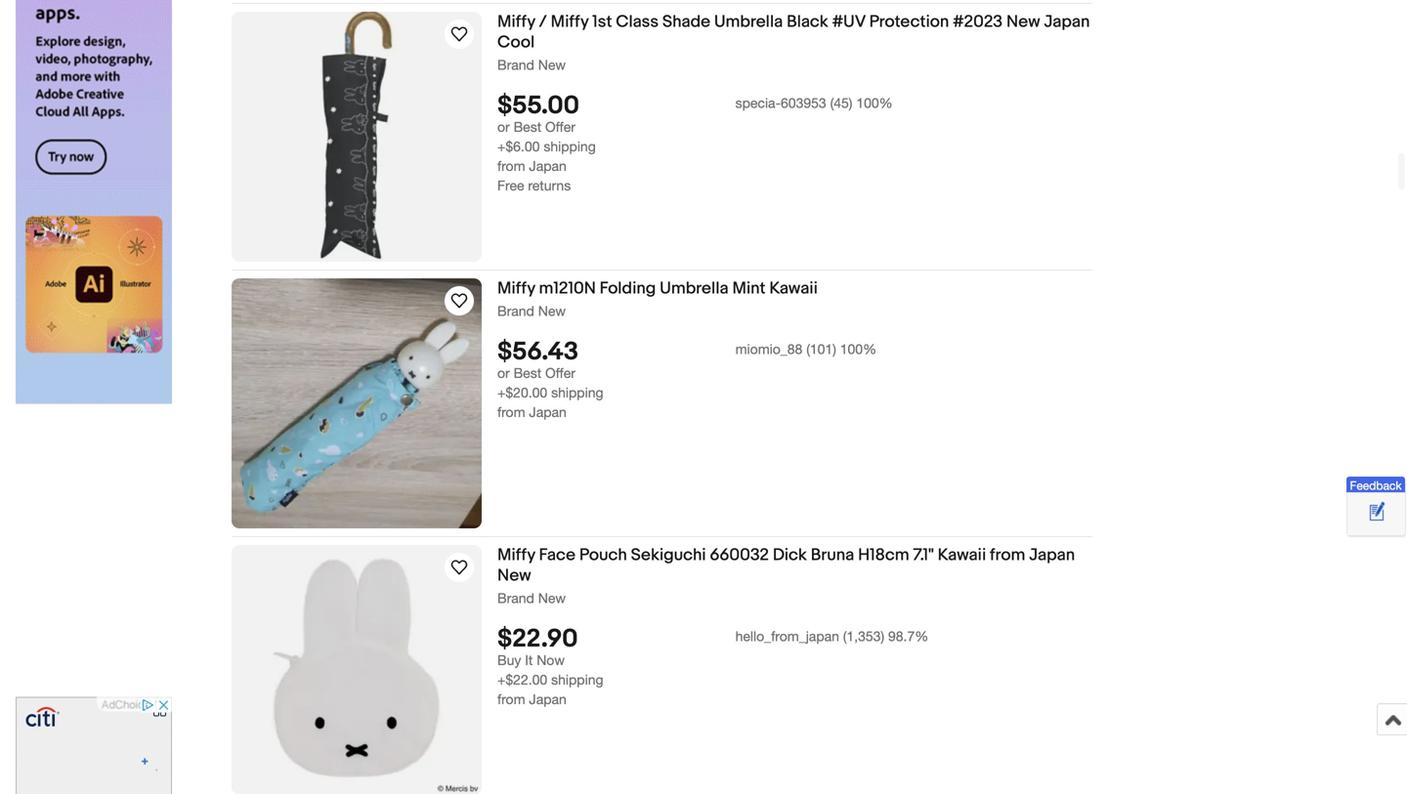 Task type: locate. For each thing, give the bounding box(es) containing it.
shipping right +$20.00
[[551, 385, 604, 401]]

from
[[497, 158, 525, 174], [497, 404, 525, 420], [990, 545, 1025, 566], [497, 692, 525, 708]]

shipping inside specia-603953 (45) 100% or best offer +$6.00 shipping from japan free returns
[[544, 138, 596, 155]]

new
[[1007, 12, 1040, 32], [538, 57, 566, 73], [538, 303, 566, 319], [497, 566, 531, 586], [538, 590, 566, 606]]

2 or from the top
[[497, 365, 510, 381]]

miffy for $55.00
[[497, 12, 535, 32]]

0 vertical spatial kawaii
[[769, 279, 818, 299]]

miffy / miffy 1st class shade umbrella black #uv protection #2023 new japan cool heading
[[497, 12, 1090, 53]]

hello_from_japan (1,353) 98.7% buy it now +$22.00 shipping from japan
[[497, 629, 929, 708]]

0 vertical spatial umbrella
[[714, 12, 783, 32]]

japan inside hello_from_japan (1,353) 98.7% buy it now +$22.00 shipping from japan
[[529, 692, 567, 708]]

0 horizontal spatial kawaii
[[769, 279, 818, 299]]

new up $55.00 on the top of the page
[[538, 57, 566, 73]]

watch miffy face pouch sekiguchi 660032 dick bruna h18cm 7.1" kawaii from japan new image
[[448, 556, 471, 580]]

1 vertical spatial umbrella
[[660, 279, 729, 299]]

0 vertical spatial best
[[514, 119, 542, 135]]

1 horizontal spatial kawaii
[[938, 545, 986, 566]]

best up +$20.00
[[514, 365, 542, 381]]

100% inside miomio_88 (101) 100% or best offer +$20.00 shipping from japan
[[840, 341, 877, 357]]

2 offer from the top
[[545, 365, 576, 381]]

umbrella
[[714, 12, 783, 32], [660, 279, 729, 299]]

miffy face pouch sekiguchi 660032 dick bruna h18cm 7.1" kawaii from japan new image
[[232, 545, 482, 795]]

offer inside specia-603953 (45) 100% or best offer +$6.00 shipping from japan free returns
[[545, 119, 576, 135]]

1 vertical spatial brand
[[497, 303, 534, 319]]

or
[[497, 119, 510, 135], [497, 365, 510, 381]]

shipping down now
[[551, 672, 604, 688]]

1 vertical spatial offer
[[545, 365, 576, 381]]

1 vertical spatial or
[[497, 365, 510, 381]]

watch miffy / miffy 1st class shade umbrella black #uv protection #2023 new japan cool image
[[448, 22, 471, 46]]

1 brand from the top
[[497, 57, 534, 73]]

1 vertical spatial best
[[514, 365, 542, 381]]

+$20.00
[[497, 385, 547, 401]]

miffy / miffy 1st class shade umbrella black #uv protection #2023 new japan cool image
[[267, 12, 446, 262]]

miffy / miffy 1st class shade umbrella black #uv protection #2023 new japan cool brand new
[[497, 12, 1090, 73]]

1 vertical spatial advertisement region
[[16, 697, 172, 795]]

shipping inside hello_from_japan (1,353) 98.7% buy it now +$22.00 shipping from japan
[[551, 672, 604, 688]]

0 vertical spatial offer
[[545, 119, 576, 135]]

now
[[537, 653, 565, 669]]

$22.90
[[497, 625, 578, 655]]

1 vertical spatial kawaii
[[938, 545, 986, 566]]

offer inside miomio_88 (101) 100% or best offer +$20.00 shipping from japan
[[545, 365, 576, 381]]

miffy right /
[[551, 12, 589, 32]]

100% inside specia-603953 (45) 100% or best offer +$6.00 shipping from japan free returns
[[856, 95, 893, 111]]

2 best from the top
[[514, 365, 542, 381]]

kawaii right mint
[[769, 279, 818, 299]]

umbrella left the black
[[714, 12, 783, 32]]

japan inside miffy face pouch sekiguchi 660032 dick bruna h18cm 7.1" kawaii from japan new brand new
[[1029, 545, 1075, 566]]

advertisement region
[[16, 0, 172, 404], [16, 697, 172, 795]]

brand
[[497, 57, 534, 73], [497, 303, 534, 319], [497, 590, 534, 606]]

folding
[[600, 279, 656, 299]]

$56.43
[[497, 337, 579, 368]]

returns
[[528, 178, 571, 194]]

miffy left /
[[497, 12, 535, 32]]

(1,353)
[[843, 629, 885, 645]]

shipping inside miomio_88 (101) 100% or best offer +$20.00 shipping from japan
[[551, 385, 604, 401]]

shipping for $56.43
[[551, 385, 604, 401]]

miffy left face
[[497, 545, 535, 566]]

0 vertical spatial shipping
[[544, 138, 596, 155]]

from down +$20.00
[[497, 404, 525, 420]]

1 offer from the top
[[545, 119, 576, 135]]

miffy face pouch sekiguchi 660032 dick bruna h18cm 7.1" kawaii from japan new heading
[[497, 545, 1075, 586]]

1 vertical spatial shipping
[[551, 385, 604, 401]]

2 advertisement region from the top
[[16, 697, 172, 795]]

offer up returns
[[545, 119, 576, 135]]

new down m1210n
[[538, 303, 566, 319]]

bruna
[[811, 545, 854, 566]]

offer
[[545, 119, 576, 135], [545, 365, 576, 381]]

1 best from the top
[[514, 119, 542, 135]]

kawaii
[[769, 279, 818, 299], [938, 545, 986, 566]]

brand down cool at the top left
[[497, 57, 534, 73]]

from up free
[[497, 158, 525, 174]]

umbrella left mint
[[660, 279, 729, 299]]

new down face
[[538, 590, 566, 606]]

2 brand from the top
[[497, 303, 534, 319]]

1 advertisement region from the top
[[16, 0, 172, 404]]

or up +$6.00
[[497, 119, 510, 135]]

shipping
[[544, 138, 596, 155], [551, 385, 604, 401], [551, 672, 604, 688]]

from down +$22.00
[[497, 692, 525, 708]]

dick
[[773, 545, 807, 566]]

$55.00
[[497, 91, 580, 121]]

miffy for $56.43
[[497, 279, 535, 299]]

specia-603953 (45) 100% or best offer +$6.00 shipping from japan free returns
[[497, 95, 893, 194]]

0 vertical spatial or
[[497, 119, 510, 135]]

100% right "(101)" at top
[[840, 341, 877, 357]]

100%
[[856, 95, 893, 111], [840, 341, 877, 357]]

brand up $56.43
[[497, 303, 534, 319]]

from inside miffy face pouch sekiguchi 660032 dick bruna h18cm 7.1" kawaii from japan new brand new
[[990, 545, 1025, 566]]

miffy / miffy 1st class shade umbrella black #uv protection #2023 new japan cool link
[[497, 12, 1093, 56]]

shade
[[662, 12, 710, 32]]

100% right (45) on the top right of the page
[[856, 95, 893, 111]]

miffy face pouch sekiguchi 660032 dick bruna h18cm 7.1" kawaii from japan new link
[[497, 545, 1093, 590]]

umbrella inside miffy / miffy 1st class shade umbrella black #uv protection #2023 new japan cool brand new
[[714, 12, 783, 32]]

brand up $22.90
[[497, 590, 534, 606]]

best up +$6.00
[[514, 119, 542, 135]]

japan
[[1044, 12, 1090, 32], [529, 158, 567, 174], [529, 404, 567, 420], [1029, 545, 1075, 566], [529, 692, 567, 708]]

miffy inside miffy face pouch sekiguchi 660032 dick bruna h18cm 7.1" kawaii from japan new brand new
[[497, 545, 535, 566]]

offer up +$20.00
[[545, 365, 576, 381]]

2 vertical spatial shipping
[[551, 672, 604, 688]]

miffy face pouch sekiguchi 660032 dick bruna h18cm 7.1" kawaii from japan new brand new
[[497, 545, 1075, 606]]

from right the 7.1"
[[990, 545, 1025, 566]]

0 vertical spatial brand
[[497, 57, 534, 73]]

class
[[616, 12, 659, 32]]

1 or from the top
[[497, 119, 510, 135]]

1 vertical spatial 100%
[[840, 341, 877, 357]]

buy
[[497, 653, 521, 669]]

miffy inside miffy m1210n  folding umbrella mint kawaii brand new
[[497, 279, 535, 299]]

miomio_88 (101) 100% or best offer +$20.00 shipping from japan
[[497, 341, 877, 420]]

+$6.00
[[497, 138, 540, 155]]

kawaii right the 7.1"
[[938, 545, 986, 566]]

japan inside specia-603953 (45) 100% or best offer +$6.00 shipping from japan free returns
[[529, 158, 567, 174]]

hello_from_japan
[[736, 629, 839, 645]]

or up +$20.00
[[497, 365, 510, 381]]

#uv
[[832, 12, 866, 32]]

shipping for $22.90
[[551, 672, 604, 688]]

miffy
[[497, 12, 535, 32], [551, 12, 589, 32], [497, 279, 535, 299], [497, 545, 535, 566]]

2 vertical spatial brand
[[497, 590, 534, 606]]

3 brand from the top
[[497, 590, 534, 606]]

pouch
[[579, 545, 627, 566]]

0 vertical spatial advertisement region
[[16, 0, 172, 404]]

best
[[514, 119, 542, 135], [514, 365, 542, 381]]

0 vertical spatial 100%
[[856, 95, 893, 111]]

brand inside miffy / miffy 1st class shade umbrella black #uv protection #2023 new japan cool brand new
[[497, 57, 534, 73]]

miffy left m1210n
[[497, 279, 535, 299]]

shipping up returns
[[544, 138, 596, 155]]

free
[[497, 178, 524, 194]]

miffy m1210n  folding umbrella mint kawaii heading
[[497, 279, 818, 299]]



Task type: vqa. For each thing, say whether or not it's contained in the screenshot.
Pouch
yes



Task type: describe. For each thing, give the bounding box(es) containing it.
miomio_88
[[736, 341, 803, 357]]

(101)
[[806, 341, 836, 357]]

watch miffy m1210n  folding umbrella mint kawaii image
[[448, 289, 471, 313]]

or inside specia-603953 (45) 100% or best offer +$6.00 shipping from japan free returns
[[497, 119, 510, 135]]

#2023
[[953, 12, 1003, 32]]

from inside miomio_88 (101) 100% or best offer +$20.00 shipping from japan
[[497, 404, 525, 420]]

best inside miomio_88 (101) 100% or best offer +$20.00 shipping from japan
[[514, 365, 542, 381]]

603953
[[781, 95, 827, 111]]

1st
[[592, 12, 612, 32]]

kawaii inside miffy m1210n  folding umbrella mint kawaii brand new
[[769, 279, 818, 299]]

660032
[[710, 545, 769, 566]]

black
[[787, 12, 828, 32]]

kawaii inside miffy face pouch sekiguchi 660032 dick bruna h18cm 7.1" kawaii from japan new brand new
[[938, 545, 986, 566]]

protection
[[869, 12, 949, 32]]

brand inside miffy m1210n  folding umbrella mint kawaii brand new
[[497, 303, 534, 319]]

it
[[525, 653, 533, 669]]

new inside miffy m1210n  folding umbrella mint kawaii brand new
[[538, 303, 566, 319]]

feedback
[[1350, 479, 1402, 492]]

from inside hello_from_japan (1,353) 98.7% buy it now +$22.00 shipping from japan
[[497, 692, 525, 708]]

sekiguchi
[[631, 545, 706, 566]]

japan inside miffy / miffy 1st class shade umbrella black #uv protection #2023 new japan cool brand new
[[1044, 12, 1090, 32]]

/
[[539, 12, 547, 32]]

miffy m1210n  folding umbrella mint kawaii brand new
[[497, 279, 818, 319]]

from inside specia-603953 (45) 100% or best offer +$6.00 shipping from japan free returns
[[497, 158, 525, 174]]

(45)
[[830, 95, 853, 111]]

7.1"
[[913, 545, 934, 566]]

+$22.00
[[497, 672, 547, 688]]

new right the #2023
[[1007, 12, 1040, 32]]

h18cm
[[858, 545, 909, 566]]

japan inside miomio_88 (101) 100% or best offer +$20.00 shipping from japan
[[529, 404, 567, 420]]

or inside miomio_88 (101) 100% or best offer +$20.00 shipping from japan
[[497, 365, 510, 381]]

miffy m1210n  folding umbrella mint kawaii link
[[497, 279, 1093, 302]]

umbrella inside miffy m1210n  folding umbrella mint kawaii brand new
[[660, 279, 729, 299]]

mint
[[732, 279, 766, 299]]

specia-
[[736, 95, 781, 111]]

face
[[539, 545, 576, 566]]

new left face
[[497, 566, 531, 586]]

brand inside miffy face pouch sekiguchi 660032 dick bruna h18cm 7.1" kawaii from japan new brand new
[[497, 590, 534, 606]]

cool
[[497, 32, 535, 53]]

m1210n
[[539, 279, 596, 299]]

miffy m1210n  folding umbrella mint kawaii image
[[232, 279, 482, 529]]

miffy for $22.90
[[497, 545, 535, 566]]

98.7%
[[888, 629, 929, 645]]

best inside specia-603953 (45) 100% or best offer +$6.00 shipping from japan free returns
[[514, 119, 542, 135]]



